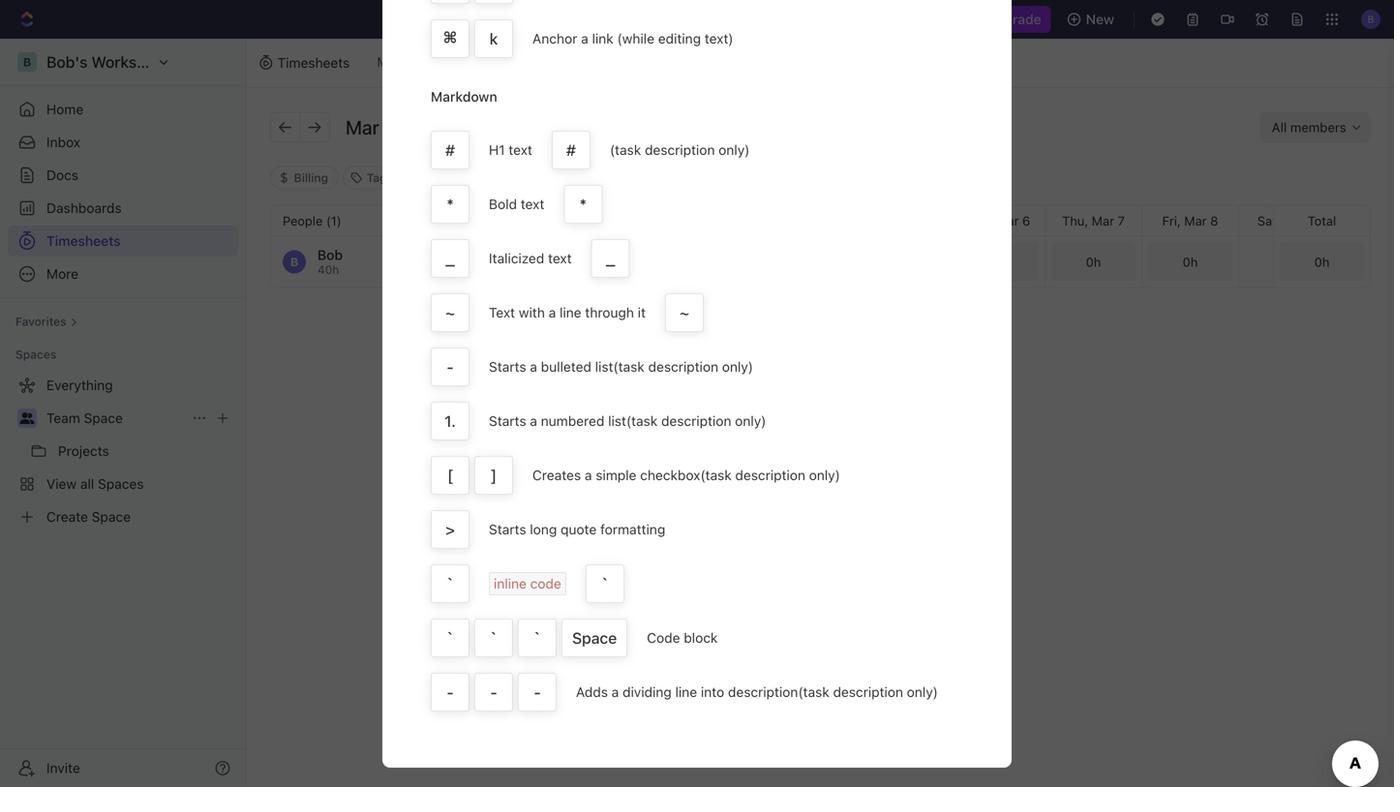 Task type: describe. For each thing, give the bounding box(es) containing it.
h1 text
[[489, 142, 533, 158]]

my timesheet
[[377, 54, 464, 70]]

editing
[[658, 31, 701, 46]]

italicized
[[489, 250, 545, 266]]

text
[[489, 305, 515, 321]]

a for bulleted
[[530, 359, 537, 375]]

description for starts a numbered list
[[661, 413, 732, 429]]

h1
[[489, 142, 505, 158]]

long
[[530, 522, 557, 538]]

adds a dividing line into description (task description only)
[[576, 684, 938, 700]]

timesheets link
[[8, 226, 238, 257]]

bob
[[318, 247, 343, 263]]

into
[[701, 684, 725, 700]]

dashboards
[[46, 200, 122, 216]]

only) for creates a simple checkbox (task description only)
[[809, 467, 841, 483]]

inbox link
[[8, 127, 238, 158]]

← button
[[271, 113, 300, 142]]

dividing
[[623, 684, 672, 700]]

text for *
[[521, 196, 545, 212]]

line for dividing
[[676, 684, 697, 700]]

creates
[[533, 467, 581, 483]]

text)
[[705, 31, 734, 46]]

2 _ from the left
[[606, 249, 615, 268]]

new button
[[1059, 4, 1126, 35]]

text for #
[[509, 142, 533, 158]]

numbered
[[541, 413, 605, 429]]

a right with
[[549, 305, 556, 321]]

→ button
[[300, 113, 329, 142]]

markdown
[[431, 89, 497, 105]]

(task for numbered
[[627, 413, 658, 429]]

upgrade link
[[959, 6, 1051, 33]]

code
[[530, 576, 562, 592]]

1 # from the left
[[446, 141, 455, 159]]

2 * from the left
[[580, 195, 587, 214]]

my
[[377, 54, 396, 70]]

starts for 1.
[[489, 413, 526, 429]]

docs
[[46, 167, 78, 183]]

team
[[46, 410, 80, 426]]

dashboards link
[[8, 193, 238, 224]]

all timesheets link
[[477, 39, 579, 87]]

only) for starts a bulleted list (task description only)
[[722, 359, 753, 375]]

1.
[[445, 412, 456, 430]]

favorites
[[15, 315, 66, 328]]

inline
[[494, 576, 527, 592]]

inline code
[[494, 576, 562, 592]]

italicized text
[[489, 250, 572, 266]]

spaces
[[15, 348, 56, 361]]

bulleted
[[541, 359, 592, 375]]

starts a numbered list (task description only)
[[489, 413, 766, 429]]

3 starts from the top
[[489, 522, 526, 538]]

simple
[[596, 467, 637, 483]]

a for dividing
[[612, 684, 619, 700]]

>
[[446, 521, 455, 539]]

list for 1.
[[608, 413, 627, 429]]

inbox
[[46, 134, 80, 150]]

home
[[46, 101, 84, 117]]

starts long quote formatting
[[489, 522, 666, 538]]

b
[[290, 255, 298, 269]]

←
[[277, 117, 293, 138]]

block
[[684, 630, 718, 646]]

a for link
[[581, 31, 589, 46]]

it
[[638, 305, 646, 321]]

all timesheets
[[483, 54, 573, 70]]

description for starts a bulleted list
[[649, 359, 719, 375]]

code
[[647, 630, 680, 646]]

home link
[[8, 94, 238, 125]]



Task type: vqa. For each thing, say whether or not it's contained in the screenshot.


Task type: locate. For each thing, give the bounding box(es) containing it.
bob 40h
[[318, 247, 343, 277]]

_ up through
[[606, 249, 615, 268]]

timesheets
[[278, 55, 350, 71], [46, 233, 121, 249]]

timesheet
[[400, 54, 464, 70]]

bob, , element
[[283, 250, 306, 274]]

1 horizontal spatial ~
[[680, 304, 690, 322]]

(task description only)
[[610, 142, 750, 158]]

1 _ from the left
[[446, 249, 455, 268]]

a for simple
[[585, 467, 592, 483]]

1 vertical spatial text
[[521, 196, 545, 212]]

2 # from the left
[[566, 141, 576, 159]]

0 vertical spatial text
[[509, 142, 533, 158]]

0 horizontal spatial line
[[560, 305, 582, 321]]

team space link
[[46, 403, 184, 434]]

#
[[446, 141, 455, 159], [566, 141, 576, 159]]

a right adds on the bottom left of page
[[612, 684, 619, 700]]

link
[[592, 31, 614, 46]]

list
[[595, 359, 614, 375], [608, 413, 627, 429]]

list for -
[[595, 359, 614, 375]]

user group image
[[20, 413, 34, 424]]

list right numbered
[[608, 413, 627, 429]]

space right team
[[84, 410, 123, 426]]

(while
[[617, 31, 655, 46]]

0 vertical spatial list
[[595, 359, 614, 375]]

1 vertical spatial space
[[572, 629, 617, 647]]

space inside sidebar navigation
[[84, 410, 123, 426]]

text right the h1
[[509, 142, 533, 158]]

(task
[[610, 142, 641, 158], [614, 359, 645, 375], [627, 413, 658, 429], [701, 467, 732, 483], [798, 684, 830, 700]]

with
[[519, 305, 545, 321]]

my timesheet link
[[371, 39, 469, 87]]

1 horizontal spatial *
[[580, 195, 587, 214]]

]
[[491, 466, 497, 485]]

timesheets inside sidebar navigation
[[46, 233, 121, 249]]

# left the h1
[[446, 141, 455, 159]]

text right the italicized
[[548, 250, 572, 266]]

1 vertical spatial starts
[[489, 413, 526, 429]]

0 horizontal spatial _
[[446, 249, 455, 268]]

open button
[[585, 250, 646, 274]]

0 horizontal spatial timesheets
[[46, 233, 121, 249]]

line for a
[[560, 305, 582, 321]]

40h
[[318, 263, 339, 277]]

text with a line through it
[[489, 305, 646, 321]]

0 vertical spatial line
[[560, 305, 582, 321]]

text
[[509, 142, 533, 158], [521, 196, 545, 212], [548, 250, 572, 266]]

(task for bulleted
[[614, 359, 645, 375]]

starts
[[489, 359, 526, 375], [489, 413, 526, 429], [489, 522, 526, 538]]

1 vertical spatial list
[[608, 413, 627, 429]]

a left simple
[[585, 467, 592, 483]]

*
[[447, 195, 454, 214], [580, 195, 587, 214]]

starts down text
[[489, 359, 526, 375]]

text right bold
[[521, 196, 545, 212]]

# right h1 text
[[566, 141, 576, 159]]

0 vertical spatial starts
[[489, 359, 526, 375]]

description for creates a simple checkbox
[[736, 467, 806, 483]]

2 ~ from the left
[[680, 304, 690, 322]]

checkbox
[[640, 467, 701, 483]]

team space
[[46, 410, 123, 426]]

0 vertical spatial timesheets
[[278, 55, 350, 71]]

1 * from the left
[[447, 195, 454, 214]]

(task for simple
[[701, 467, 732, 483]]

1 horizontal spatial timesheets
[[278, 55, 350, 71]]

1 horizontal spatial space
[[572, 629, 617, 647]]

* up open button
[[580, 195, 587, 214]]

only) for starts a numbered list (task description only)
[[735, 413, 766, 429]]

all
[[483, 54, 499, 70]]

new
[[1086, 11, 1115, 27]]

starts left long
[[489, 522, 526, 538]]

1 starts from the top
[[489, 359, 526, 375]]

a left bulleted
[[530, 359, 537, 375]]

timesheets up → button
[[278, 55, 350, 71]]

-
[[447, 358, 454, 376], [447, 683, 454, 702], [490, 683, 497, 702], [534, 683, 541, 702]]

starts up ] at the bottom left of page
[[489, 413, 526, 429]]

creates a simple checkbox (task description only)
[[533, 467, 841, 483]]

0 horizontal spatial #
[[446, 141, 455, 159]]

[
[[447, 466, 453, 485]]

~ left text
[[446, 304, 455, 322]]

description for adds a dividing line into description
[[728, 684, 798, 700]]

text for _
[[548, 250, 572, 266]]

sidebar navigation
[[0, 39, 247, 787]]

1 vertical spatial line
[[676, 684, 697, 700]]

k
[[490, 30, 498, 48]]

bold text
[[489, 196, 545, 212]]

description
[[645, 142, 715, 158], [649, 359, 719, 375], [661, 413, 732, 429], [736, 467, 806, 483], [728, 684, 798, 700], [833, 684, 904, 700]]

1 vertical spatial timesheets
[[46, 233, 121, 249]]

line
[[560, 305, 582, 321], [676, 684, 697, 700]]

0 horizontal spatial ~
[[446, 304, 455, 322]]

a left numbered
[[530, 413, 537, 429]]

through
[[585, 305, 634, 321]]

1 horizontal spatial line
[[676, 684, 697, 700]]

timesheets down dashboards
[[46, 233, 121, 249]]

line right with
[[560, 305, 582, 321]]

invite
[[46, 760, 80, 776]]

starts for -
[[489, 359, 526, 375]]

* left bold
[[447, 195, 454, 214]]

anchor
[[533, 31, 578, 46]]

code block
[[647, 630, 718, 646]]

anchor a link (while editing text)
[[533, 31, 734, 46]]

0 horizontal spatial space
[[84, 410, 123, 426]]

1 horizontal spatial #
[[566, 141, 576, 159]]

→
[[307, 117, 323, 138]]

_
[[446, 249, 455, 268], [606, 249, 615, 268]]

space
[[84, 410, 123, 426], [572, 629, 617, 647]]

adds
[[576, 684, 608, 700]]

2 vertical spatial text
[[548, 250, 572, 266]]

docs link
[[8, 160, 238, 191]]

~ right "it"
[[680, 304, 690, 322]]

only)
[[719, 142, 750, 158], [722, 359, 753, 375], [735, 413, 766, 429], [809, 467, 841, 483], [907, 684, 938, 700]]

timesheets
[[503, 54, 573, 70]]

open
[[593, 255, 623, 269]]

starts a bulleted list (task description only)
[[489, 359, 753, 375]]

upgrade
[[986, 11, 1042, 27]]

bold
[[489, 196, 517, 212]]

formatting
[[601, 522, 666, 538]]

_ left the italicized
[[446, 249, 455, 268]]

0 vertical spatial space
[[84, 410, 123, 426]]

2 vertical spatial starts
[[489, 522, 526, 538]]

space up adds on the bottom left of page
[[572, 629, 617, 647]]

list right bulleted
[[595, 359, 614, 375]]

line left into
[[676, 684, 697, 700]]

quote
[[561, 522, 597, 538]]

a
[[581, 31, 589, 46], [549, 305, 556, 321], [530, 359, 537, 375], [530, 413, 537, 429], [585, 467, 592, 483], [612, 684, 619, 700]]

1 horizontal spatial _
[[606, 249, 615, 268]]

favorites button
[[8, 310, 86, 333]]

0 horizontal spatial *
[[447, 195, 454, 214]]

1 ~ from the left
[[446, 304, 455, 322]]

2 starts from the top
[[489, 413, 526, 429]]

a for numbered
[[530, 413, 537, 429]]

a left link
[[581, 31, 589, 46]]

~
[[446, 304, 455, 322], [680, 304, 690, 322]]



